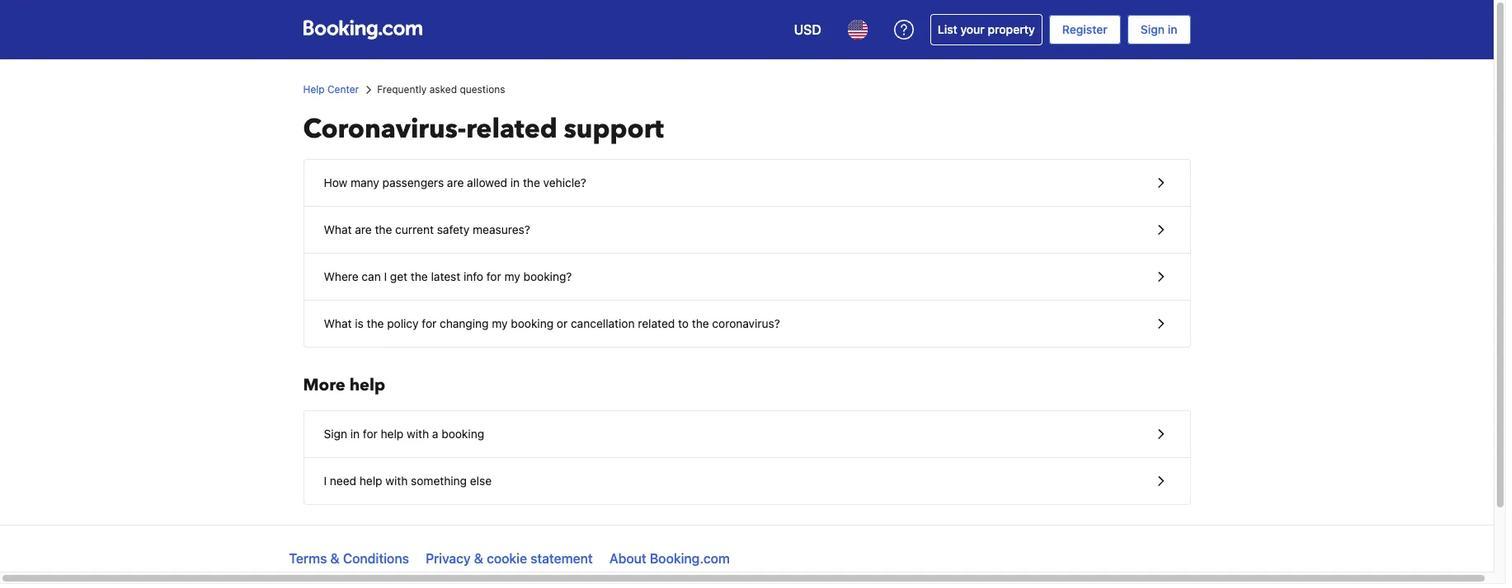 Task type: vqa. For each thing, say whether or not it's contained in the screenshot.
fourth - from the bottom
no



Task type: locate. For each thing, give the bounding box(es) containing it.
& right terms
[[330, 552, 340, 567]]

the left vehicle?
[[523, 176, 540, 190]]

register
[[1062, 22, 1108, 36]]

in inside sign in for help with a booking link
[[350, 427, 360, 441]]

help center button
[[303, 82, 359, 97]]

what
[[324, 223, 352, 237], [324, 317, 352, 331]]

the left current
[[375, 223, 392, 237]]

1 vertical spatial in
[[511, 176, 520, 190]]

1 horizontal spatial are
[[447, 176, 464, 190]]

1 horizontal spatial sign
[[1141, 22, 1165, 36]]

get
[[390, 270, 408, 284]]

my inside 'button'
[[504, 270, 520, 284]]

the inside "button"
[[523, 176, 540, 190]]

1 vertical spatial sign
[[324, 427, 347, 441]]

2 vertical spatial in
[[350, 427, 360, 441]]

2 vertical spatial for
[[363, 427, 378, 441]]

0 vertical spatial what
[[324, 223, 352, 237]]

help inside button
[[381, 427, 404, 441]]

to
[[678, 317, 689, 331]]

booking?
[[523, 270, 572, 284]]

1 what from the top
[[324, 223, 352, 237]]

i left need
[[324, 474, 327, 488]]

help right need
[[360, 474, 382, 488]]

in
[[1168, 22, 1178, 36], [511, 176, 520, 190], [350, 427, 360, 441]]

0 horizontal spatial for
[[363, 427, 378, 441]]

2 what from the top
[[324, 317, 352, 331]]

booking
[[511, 317, 554, 331], [442, 427, 484, 441]]

0 vertical spatial my
[[504, 270, 520, 284]]

2 horizontal spatial for
[[487, 270, 501, 284]]

what down how
[[324, 223, 352, 237]]

sign for sign in for help with a booking
[[324, 427, 347, 441]]

help
[[350, 375, 385, 397], [381, 427, 404, 441], [360, 474, 382, 488]]

what inside button
[[324, 223, 352, 237]]

1 horizontal spatial booking
[[511, 317, 554, 331]]

statement
[[531, 552, 593, 567]]

i left get at the top left of page
[[384, 270, 387, 284]]

what is the policy for changing my booking or cancellation related to the coronavirus?
[[324, 317, 780, 331]]

0 horizontal spatial sign
[[324, 427, 347, 441]]

are
[[447, 176, 464, 190], [355, 223, 372, 237]]

what inside button
[[324, 317, 352, 331]]

what for what are the current safety measures?
[[324, 223, 352, 237]]

with inside button
[[386, 474, 408, 488]]

sign
[[1141, 22, 1165, 36], [324, 427, 347, 441]]

a
[[432, 427, 438, 441]]

related left to
[[638, 317, 675, 331]]

allowed
[[467, 176, 507, 190]]

for right policy
[[422, 317, 437, 331]]

sign in for help with a booking button
[[304, 412, 1190, 459]]

1 & from the left
[[330, 552, 340, 567]]

& left cookie
[[474, 552, 483, 567]]

0 vertical spatial sign
[[1141, 22, 1165, 36]]

1 vertical spatial with
[[386, 474, 408, 488]]

1 horizontal spatial for
[[422, 317, 437, 331]]

my right changing
[[492, 317, 508, 331]]

booking right the a
[[442, 427, 484, 441]]

list your property
[[938, 22, 1035, 36]]

something
[[411, 474, 467, 488]]

for down more help
[[363, 427, 378, 441]]

how
[[324, 176, 348, 190]]

the
[[523, 176, 540, 190], [375, 223, 392, 237], [411, 270, 428, 284], [367, 317, 384, 331], [692, 317, 709, 331]]

0 vertical spatial booking
[[511, 317, 554, 331]]

0 vertical spatial with
[[407, 427, 429, 441]]

0 horizontal spatial i
[[324, 474, 327, 488]]

1 vertical spatial related
[[638, 317, 675, 331]]

for right info
[[487, 270, 501, 284]]

related down questions
[[466, 111, 558, 148]]

0 vertical spatial i
[[384, 270, 387, 284]]

1 horizontal spatial &
[[474, 552, 483, 567]]

1 vertical spatial booking
[[442, 427, 484, 441]]

sign in for help with a booking link
[[304, 412, 1190, 458]]

the right get at the top left of page
[[411, 270, 428, 284]]

where can i get the latest info for my booking? button
[[304, 254, 1190, 301]]

1 vertical spatial for
[[422, 317, 437, 331]]

for
[[487, 270, 501, 284], [422, 317, 437, 331], [363, 427, 378, 441]]

terms & conditions link
[[289, 552, 409, 567]]

the inside button
[[375, 223, 392, 237]]

safety
[[437, 223, 470, 237]]

0 horizontal spatial booking
[[442, 427, 484, 441]]

sign right "register"
[[1141, 22, 1165, 36]]

0 vertical spatial in
[[1168, 22, 1178, 36]]

in inside sign in link
[[1168, 22, 1178, 36]]

with left the a
[[407, 427, 429, 441]]

0 horizontal spatial are
[[355, 223, 372, 237]]

help left the a
[[381, 427, 404, 441]]

1 vertical spatial what
[[324, 317, 352, 331]]

0 vertical spatial are
[[447, 176, 464, 190]]

asked
[[430, 83, 457, 96]]

are down "many"
[[355, 223, 372, 237]]

my left booking?
[[504, 270, 520, 284]]

vehicle?
[[543, 176, 587, 190]]

privacy & cookie statement
[[426, 552, 593, 567]]

booking.com online hotel reservations image
[[303, 20, 422, 40]]

coronavirus-related support
[[303, 111, 664, 148]]

with left something
[[386, 474, 408, 488]]

what left is
[[324, 317, 352, 331]]

0 vertical spatial for
[[487, 270, 501, 284]]

1 vertical spatial i
[[324, 474, 327, 488]]

2 horizontal spatial in
[[1168, 22, 1178, 36]]

how many passengers are allowed in the vehicle? button
[[304, 160, 1190, 207]]

1 vertical spatial are
[[355, 223, 372, 237]]

sign for sign in
[[1141, 22, 1165, 36]]

are inside "button"
[[447, 176, 464, 190]]

1 horizontal spatial i
[[384, 270, 387, 284]]

2 vertical spatial help
[[360, 474, 382, 488]]

what are the current safety measures? button
[[304, 207, 1190, 254]]

about booking.com link
[[610, 552, 730, 567]]

latest
[[431, 270, 461, 284]]

coronavirus-
[[303, 111, 466, 148]]

sign in link
[[1128, 15, 1191, 45]]

0 horizontal spatial related
[[466, 111, 558, 148]]

in inside the how many passengers are allowed in the vehicle? "button"
[[511, 176, 520, 190]]

1 vertical spatial help
[[381, 427, 404, 441]]

0 horizontal spatial in
[[350, 427, 360, 441]]

my
[[504, 270, 520, 284], [492, 317, 508, 331]]

how many passengers are allowed in the vehicle?
[[324, 176, 587, 190]]

1 horizontal spatial related
[[638, 317, 675, 331]]

with
[[407, 427, 429, 441], [386, 474, 408, 488]]

are left the "allowed"
[[447, 176, 464, 190]]

1 horizontal spatial in
[[511, 176, 520, 190]]

1 vertical spatial my
[[492, 317, 508, 331]]

what are the current safety measures?
[[324, 223, 530, 237]]

booking left or
[[511, 317, 554, 331]]

booking inside button
[[511, 317, 554, 331]]

cookie
[[487, 552, 527, 567]]

2 & from the left
[[474, 552, 483, 567]]

policy
[[387, 317, 419, 331]]

what is the policy for changing my booking or cancellation related to the coronavirus? button
[[304, 301, 1190, 347]]

&
[[330, 552, 340, 567], [474, 552, 483, 567]]

sign up need
[[324, 427, 347, 441]]

sign inside button
[[324, 427, 347, 441]]

property
[[988, 22, 1035, 36]]

i need help with something else button
[[304, 459, 1190, 505]]

with inside button
[[407, 427, 429, 441]]

the right is
[[367, 317, 384, 331]]

i
[[384, 270, 387, 284], [324, 474, 327, 488]]

where can i get the latest info for my booking?
[[324, 270, 572, 284]]

list
[[938, 22, 958, 36]]

0 horizontal spatial &
[[330, 552, 340, 567]]

related
[[466, 111, 558, 148], [638, 317, 675, 331]]

measures?
[[473, 223, 530, 237]]

help right more
[[350, 375, 385, 397]]



Task type: describe. For each thing, give the bounding box(es) containing it.
usd
[[794, 22, 822, 37]]

can
[[362, 270, 381, 284]]

else
[[470, 474, 492, 488]]

what for what is the policy for changing my booking or cancellation related to the coronavirus?
[[324, 317, 352, 331]]

privacy & cookie statement link
[[426, 552, 593, 567]]

i inside 'button'
[[384, 270, 387, 284]]

help center
[[303, 83, 359, 96]]

current
[[395, 223, 434, 237]]

sign in for help with a booking
[[324, 427, 484, 441]]

about
[[610, 552, 647, 567]]

usd button
[[784, 10, 831, 49]]

is
[[355, 317, 364, 331]]

changing
[[440, 317, 489, 331]]

list your property link
[[930, 14, 1043, 45]]

support
[[564, 111, 664, 148]]

0 vertical spatial related
[[466, 111, 558, 148]]

register link
[[1049, 15, 1121, 45]]

help inside button
[[360, 474, 382, 488]]

booking.com
[[650, 552, 730, 567]]

cancellation
[[571, 317, 635, 331]]

conditions
[[343, 552, 409, 567]]

passengers
[[382, 176, 444, 190]]

frequently
[[377, 83, 427, 96]]

where
[[324, 270, 359, 284]]

info
[[464, 270, 483, 284]]

privacy
[[426, 552, 471, 567]]

center
[[328, 83, 359, 96]]

related inside button
[[638, 317, 675, 331]]

for inside button
[[363, 427, 378, 441]]

are inside button
[[355, 223, 372, 237]]

terms & conditions
[[289, 552, 409, 567]]

about booking.com
[[610, 552, 730, 567]]

in for sign in
[[1168, 22, 1178, 36]]

terms
[[289, 552, 327, 567]]

more
[[303, 375, 345, 397]]

more help
[[303, 375, 385, 397]]

help
[[303, 83, 325, 96]]

the inside 'button'
[[411, 270, 428, 284]]

or
[[557, 317, 568, 331]]

need
[[330, 474, 356, 488]]

for inside button
[[422, 317, 437, 331]]

& for privacy
[[474, 552, 483, 567]]

my inside button
[[492, 317, 508, 331]]

your
[[961, 22, 985, 36]]

frequently asked questions
[[377, 83, 505, 96]]

in for sign in for help with a booking
[[350, 427, 360, 441]]

for inside 'button'
[[487, 270, 501, 284]]

coronavirus?
[[712, 317, 780, 331]]

& for terms
[[330, 552, 340, 567]]

questions
[[460, 83, 505, 96]]

i need help with something else
[[324, 474, 492, 488]]

the right to
[[692, 317, 709, 331]]

many
[[351, 176, 379, 190]]

booking inside button
[[442, 427, 484, 441]]

sign in
[[1141, 22, 1178, 36]]

i inside button
[[324, 474, 327, 488]]

0 vertical spatial help
[[350, 375, 385, 397]]



